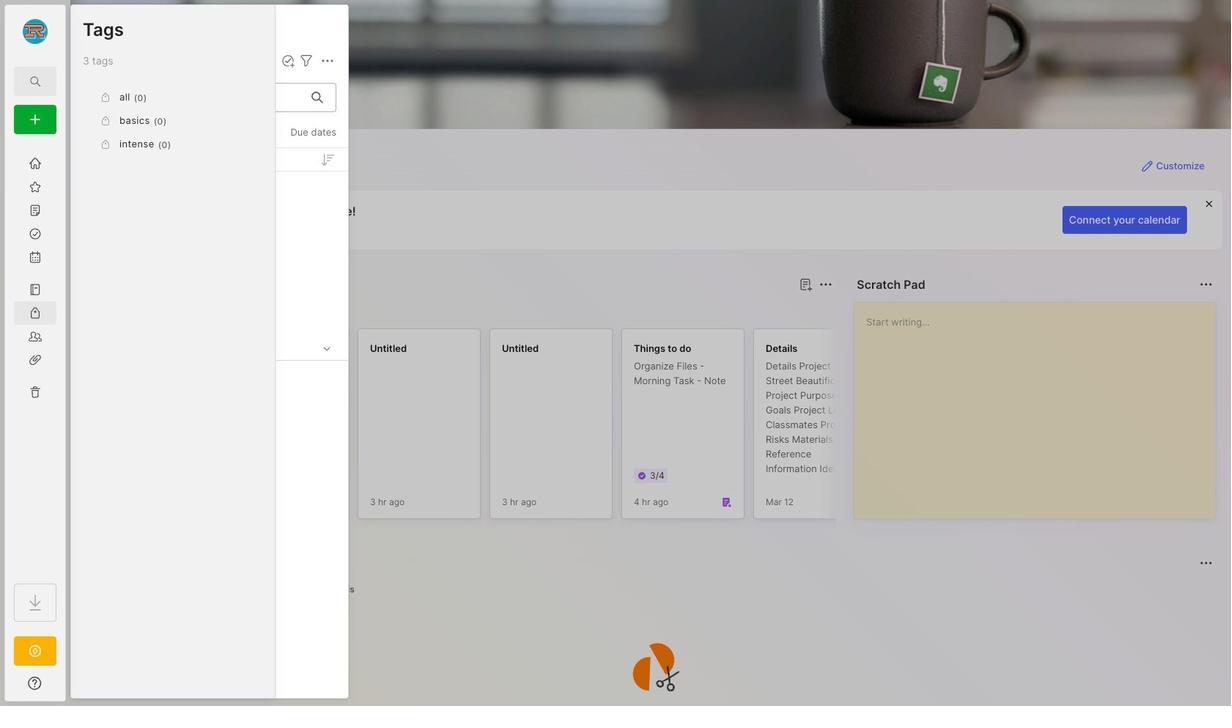 Task type: describe. For each thing, give the bounding box(es) containing it.
3 row from the top
[[77, 251, 342, 277]]

home image
[[28, 156, 43, 171]]

1 row from the top
[[77, 179, 342, 219]]

7 row from the top
[[77, 427, 342, 453]]

8 row from the top
[[77, 456, 342, 483]]

0 horizontal spatial tab
[[146, 302, 205, 320]]

13 row from the top
[[77, 603, 342, 629]]

12 row from the top
[[77, 573, 342, 600]]

main element
[[0, 0, 70, 706]]

6 row from the top
[[77, 397, 342, 424]]

10 row from the top
[[77, 515, 342, 541]]

4 row from the top
[[77, 280, 342, 307]]

Find tasks… text field
[[86, 85, 303, 110]]

click to expand image
[[64, 679, 75, 697]]



Task type: vqa. For each thing, say whether or not it's contained in the screenshot.
second More actions field from the bottom
no



Task type: locate. For each thing, give the bounding box(es) containing it.
upgrade image
[[26, 642, 44, 660]]

11 row from the top
[[77, 544, 342, 570]]

tab
[[146, 302, 205, 320], [276, 581, 315, 598], [320, 581, 361, 598]]

2 horizontal spatial tab
[[320, 581, 361, 598]]

collapse 01_completed image
[[320, 341, 334, 356]]

Account field
[[5, 17, 65, 46]]

WHAT'S NEW field
[[5, 672, 65, 695]]

row
[[77, 179, 342, 219], [77, 221, 342, 248], [77, 251, 342, 277], [77, 280, 342, 307], [77, 368, 342, 395], [77, 397, 342, 424], [77, 427, 342, 453], [77, 456, 342, 483], [77, 485, 342, 512], [77, 515, 342, 541], [77, 544, 342, 570], [77, 573, 342, 600], [77, 603, 342, 629]]

5 row from the top
[[77, 368, 342, 395]]

edit search image
[[26, 73, 44, 90]]

1 horizontal spatial tab
[[276, 581, 315, 598]]

new task image
[[281, 54, 296, 68]]

Start writing… text field
[[867, 303, 1216, 507]]

account image
[[23, 19, 48, 44]]

tree
[[5, 143, 65, 570]]

tab list
[[97, 581, 1211, 598]]

tree inside main element
[[5, 143, 65, 570]]

2 row from the top
[[77, 221, 342, 248]]

row group
[[83, 86, 263, 156], [71, 148, 348, 642], [94, 329, 1232, 528]]

9 row from the top
[[77, 485, 342, 512]]



